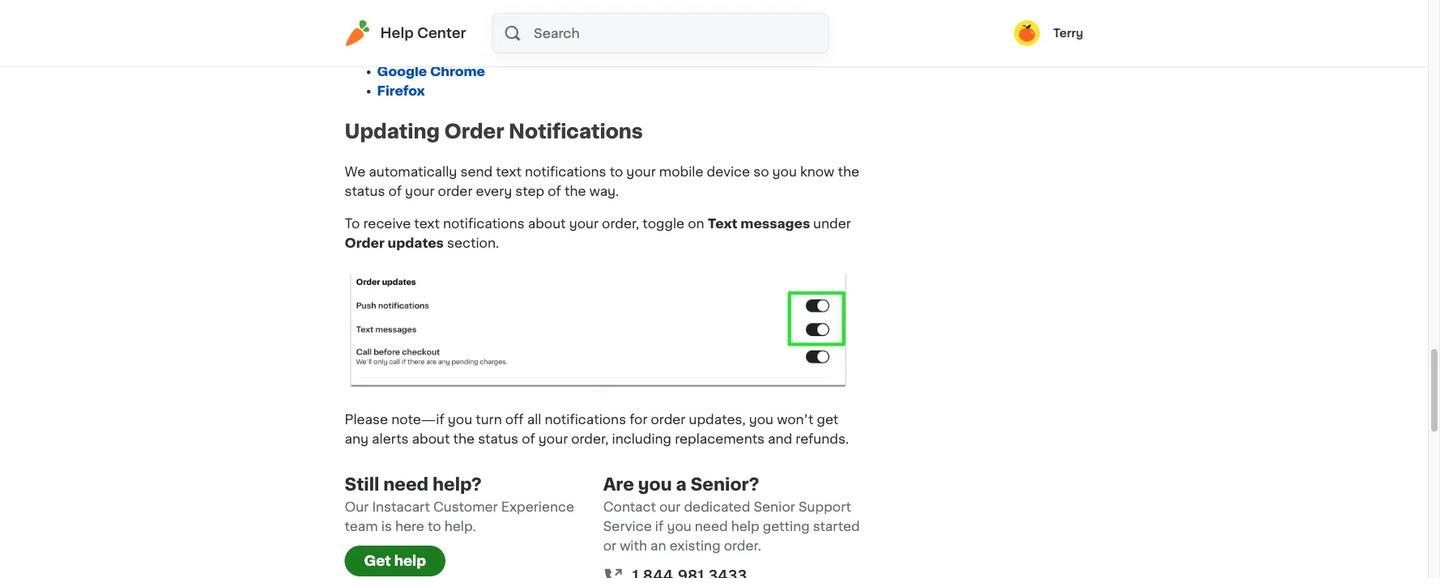 Task type: locate. For each thing, give the bounding box(es) containing it.
1 horizontal spatial help
[[732, 520, 760, 533]]

your down automatically in the left of the page
[[405, 185, 435, 198]]

0 vertical spatial about
[[528, 217, 566, 230]]

please note—if you turn off all notifications for order updates, you won't get any alerts about the status of your order, including replacements and refunds.
[[345, 413, 849, 446]]

order down send
[[438, 185, 473, 198]]

terry
[[1054, 28, 1084, 39]]

1 vertical spatial order
[[651, 413, 686, 426]]

0 horizontal spatial order
[[345, 237, 385, 250]]

chrome
[[430, 65, 485, 78]]

send
[[461, 166, 493, 179]]

a
[[676, 476, 687, 493]]

you
[[773, 166, 797, 179], [448, 413, 473, 426], [749, 413, 774, 426], [638, 476, 672, 493], [667, 520, 692, 533]]

0 horizontal spatial text
[[414, 217, 440, 230]]

center
[[417, 26, 466, 40]]

0 horizontal spatial order
[[438, 185, 473, 198]]

to allow or block notifications from instacart.com
[[345, 13, 671, 26]]

all
[[527, 413, 542, 426]]

order, left including
[[572, 433, 609, 446]]

status down we
[[345, 185, 385, 198]]

order, inside to receive text notifications about your order, toggle on text messages under order updates section.
[[602, 217, 640, 230]]

1 to from the top
[[345, 13, 360, 26]]

you inside we automatically send text notifications to your mobile device so you know the status of your order every step of the way.
[[773, 166, 797, 179]]

know
[[801, 166, 835, 179]]

order, down way.
[[602, 217, 640, 230]]

1 vertical spatial the
[[565, 185, 586, 198]]

updating order notifications
[[345, 122, 643, 141]]

order
[[445, 122, 505, 141], [345, 237, 385, 250]]

2 vertical spatial to
[[428, 520, 441, 533]]

for down allow
[[391, 33, 409, 46]]

0 horizontal spatial to
[[428, 520, 441, 533]]

step
[[516, 185, 545, 198]]

2 horizontal spatial to
[[711, 13, 725, 26]]

for
[[391, 33, 409, 46], [630, 413, 648, 426]]

need down 'dedicated' at the bottom of page
[[695, 520, 728, 533]]

0 horizontal spatial help
[[394, 555, 426, 568]]

we automatically send text notifications to your mobile device so you know the status of your order every step of the way.
[[345, 166, 860, 198]]

0 vertical spatial the
[[838, 166, 860, 179]]

senior
[[754, 501, 796, 514]]

0 horizontal spatial status
[[345, 185, 385, 198]]

help inside button
[[394, 555, 426, 568]]

to right here
[[428, 520, 441, 533]]

to
[[711, 13, 725, 26], [610, 166, 623, 179], [428, 520, 441, 533]]

0 vertical spatial order
[[445, 122, 505, 141]]

0 horizontal spatial or
[[400, 13, 413, 26]]

1 horizontal spatial the
[[565, 185, 586, 198]]

2 to from the top
[[345, 217, 360, 230]]

order up including
[[651, 413, 686, 426]]

status inside please note—if you turn off all notifications for order updates, you won't get any alerts about the status of your order, including replacements and refunds.
[[478, 433, 519, 446]]

get
[[364, 555, 391, 568]]

get help
[[364, 555, 426, 568]]

your down all
[[539, 433, 568, 446]]

replacements
[[675, 433, 765, 446]]

help
[[381, 26, 414, 40]]

or left with
[[604, 540, 617, 553]]

of right step
[[548, 185, 562, 198]]

, refer to your browser's help center for guidance—
[[345, 13, 856, 46]]

0 horizontal spatial of
[[389, 185, 402, 198]]

1 horizontal spatial about
[[528, 217, 566, 230]]

notifications up step
[[525, 166, 607, 179]]

1 horizontal spatial order
[[651, 413, 686, 426]]

0 vertical spatial help
[[828, 13, 856, 26]]

status
[[345, 185, 385, 198], [478, 433, 519, 446]]

from
[[541, 13, 571, 26]]

to
[[345, 13, 360, 26], [345, 217, 360, 230]]

your inside please note—if you turn off all notifications for order updates, you won't get any alerts about the status of your order, including replacements and refunds.
[[539, 433, 568, 446]]

1 vertical spatial or
[[604, 540, 617, 553]]

1 horizontal spatial or
[[604, 540, 617, 553]]

1 horizontal spatial for
[[630, 413, 648, 426]]

you right so
[[773, 166, 797, 179]]

0 vertical spatial or
[[400, 13, 413, 26]]

for for guidance—
[[391, 33, 409, 46]]

under
[[814, 217, 852, 230]]

1 vertical spatial text
[[414, 217, 440, 230]]

instacart
[[372, 501, 430, 514]]

your left browser's
[[728, 13, 758, 26]]

of
[[389, 185, 402, 198], [548, 185, 562, 198], [522, 433, 535, 446]]

instacart.com
[[574, 13, 671, 26]]

0 horizontal spatial need
[[384, 476, 429, 493]]

0 vertical spatial to
[[345, 13, 360, 26]]

the inside please note—if you turn off all notifications for order updates, you won't get any alerts about the status of your order, including replacements and refunds.
[[453, 433, 475, 446]]

order, inside please note—if you turn off all notifications for order updates, you won't get any alerts about the status of your order, including replacements and refunds.
[[572, 433, 609, 446]]

notifications inside please note—if you turn off all notifications for order updates, you won't get any alerts about the status of your order, including replacements and refunds.
[[545, 413, 627, 426]]

still
[[345, 476, 380, 493]]

or
[[400, 13, 413, 26], [604, 540, 617, 553]]

1 vertical spatial about
[[412, 433, 450, 446]]

user avatar image
[[1015, 20, 1041, 46]]

1 vertical spatial for
[[630, 413, 648, 426]]

order down receive
[[345, 237, 385, 250]]

to inside to receive text notifications about your order, toggle on text messages under order updates section.
[[345, 217, 360, 230]]

2 horizontal spatial help
[[828, 13, 856, 26]]

1 vertical spatial order,
[[572, 433, 609, 446]]

1 horizontal spatial text
[[496, 166, 522, 179]]

are you a senior? contact our dedicated senior support service if you need help getting started or with an existing order.
[[604, 476, 860, 553]]

0 horizontal spatial the
[[453, 433, 475, 446]]

0 vertical spatial text
[[496, 166, 522, 179]]

help right get
[[394, 555, 426, 568]]

1 vertical spatial order
[[345, 237, 385, 250]]

to for to receive text notifications about your order, toggle on text messages under order updates section.
[[345, 217, 360, 230]]

help right browser's
[[828, 13, 856, 26]]

contact
[[604, 501, 656, 514]]

to inside , refer to your browser's help center for guidance—
[[711, 13, 725, 26]]

about inside to receive text notifications about your order, toggle on text messages under order updates section.
[[528, 217, 566, 230]]

about down step
[[528, 217, 566, 230]]

notifications
[[456, 13, 537, 26], [525, 166, 607, 179], [443, 217, 525, 230], [545, 413, 627, 426]]

help
[[828, 13, 856, 26], [732, 520, 760, 533], [394, 555, 426, 568]]

order
[[438, 185, 473, 198], [651, 413, 686, 426]]

1 vertical spatial to
[[345, 217, 360, 230]]

for inside , refer to your browser's help center for guidance—
[[391, 33, 409, 46]]

need up instacart
[[384, 476, 429, 493]]

0 horizontal spatial for
[[391, 33, 409, 46]]

the left way.
[[565, 185, 586, 198]]

1 horizontal spatial need
[[695, 520, 728, 533]]

status down "turn"
[[478, 433, 519, 446]]

of down all
[[522, 433, 535, 446]]

2 vertical spatial help
[[394, 555, 426, 568]]

need
[[384, 476, 429, 493], [695, 520, 728, 533]]

1 horizontal spatial to
[[610, 166, 623, 179]]

1 horizontal spatial of
[[522, 433, 535, 446]]

your inside , refer to your browser's help center for guidance—
[[728, 13, 758, 26]]

getting
[[763, 520, 810, 533]]

to inside "still need help? our instacart customer experience team is here to help."
[[428, 520, 441, 533]]

0 vertical spatial order
[[438, 185, 473, 198]]

about down note—if
[[412, 433, 450, 446]]

still need help? our instacart customer experience team is here to help.
[[345, 476, 575, 533]]

or up "help" on the left top of the page
[[400, 13, 413, 26]]

the up help?
[[453, 433, 475, 446]]

0 vertical spatial status
[[345, 185, 385, 198]]

about
[[528, 217, 566, 230], [412, 433, 450, 446]]

text up the updates
[[414, 217, 440, 230]]

0 horizontal spatial about
[[412, 433, 450, 446]]

to left receive
[[345, 217, 360, 230]]

1 vertical spatial status
[[478, 433, 519, 446]]

1 horizontal spatial status
[[478, 433, 519, 446]]

you up and
[[749, 413, 774, 426]]

of down automatically in the left of the page
[[389, 185, 402, 198]]

any
[[345, 433, 369, 446]]

0 vertical spatial order,
[[602, 217, 640, 230]]

are
[[604, 476, 634, 493]]

the
[[838, 166, 860, 179], [565, 185, 586, 198], [453, 433, 475, 446]]

0 vertical spatial to
[[711, 13, 725, 26]]

text
[[496, 166, 522, 179], [414, 217, 440, 230]]

updates,
[[689, 413, 746, 426]]

toggle
[[643, 217, 685, 230]]

help inside 'are you a senior? contact our dedicated senior support service if you need help getting started or with an existing order.'
[[732, 520, 760, 533]]

help?
[[433, 476, 482, 493]]

your
[[728, 13, 758, 26], [627, 166, 656, 179], [405, 185, 435, 198], [569, 217, 599, 230], [539, 433, 568, 446]]

text inside we automatically send text notifications to your mobile device so you know the status of your order every step of the way.
[[496, 166, 522, 179]]

1 horizontal spatial order
[[445, 122, 505, 141]]

to right refer on the top
[[711, 13, 725, 26]]

is
[[382, 520, 392, 533]]

your down way.
[[569, 217, 599, 230]]

text up every
[[496, 166, 522, 179]]

notifications right all
[[545, 413, 627, 426]]

firefox
[[377, 85, 425, 98]]

notifications inside to receive text notifications about your order, toggle on text messages under order updates section.
[[443, 217, 525, 230]]

order up send
[[445, 122, 505, 141]]

for up including
[[630, 413, 648, 426]]

1 vertical spatial need
[[695, 520, 728, 533]]

the right know at right
[[838, 166, 860, 179]]

for inside please note—if you turn off all notifications for order updates, you won't get any alerts about the status of your order, including replacements and refunds.
[[630, 413, 648, 426]]

order inside please note—if you turn off all notifications for order updates, you won't get any alerts about the status of your order, including replacements and refunds.
[[651, 413, 686, 426]]

to up way.
[[610, 166, 623, 179]]

you left "turn"
[[448, 413, 473, 426]]

0 vertical spatial need
[[384, 476, 429, 493]]

notifications up section.
[[443, 217, 525, 230]]

off
[[506, 413, 524, 426]]

0 vertical spatial for
[[391, 33, 409, 46]]

help up order.
[[732, 520, 760, 533]]

messages
[[741, 217, 811, 230]]

need inside "still need help? our instacart customer experience team is here to help."
[[384, 476, 429, 493]]

to up center
[[345, 13, 360, 26]]

to inside we automatically send text notifications to your mobile device so you know the status of your order every step of the way.
[[610, 166, 623, 179]]

2 vertical spatial the
[[453, 433, 475, 446]]

and
[[768, 433, 793, 446]]

1 vertical spatial to
[[610, 166, 623, 179]]

turn
[[476, 413, 502, 426]]

1 vertical spatial help
[[732, 520, 760, 533]]



Task type: vqa. For each thing, say whether or not it's contained in the screenshot.
'browser's'
yes



Task type: describe. For each thing, give the bounding box(es) containing it.
updating
[[345, 122, 440, 141]]

so
[[754, 166, 770, 179]]

support
[[799, 501, 852, 514]]

browser's
[[761, 13, 825, 26]]

customer
[[434, 501, 498, 514]]

our
[[345, 501, 369, 514]]

about inside please note—if you turn off all notifications for order updates, you won't get any alerts about the status of your order, including replacements and refunds.
[[412, 433, 450, 446]]

2 horizontal spatial of
[[548, 185, 562, 198]]

our
[[660, 501, 681, 514]]

allow
[[364, 13, 397, 26]]

refunds.
[[796, 433, 849, 446]]

guidance—
[[412, 33, 487, 46]]

alerts
[[372, 433, 409, 446]]

senior?
[[691, 476, 760, 493]]

Search search field
[[533, 14, 829, 53]]

you left a
[[638, 476, 672, 493]]

instacart image
[[345, 20, 371, 46]]

order inside to receive text notifications about your order, toggle on text messages under order updates section.
[[345, 237, 385, 250]]

google chrome link
[[377, 65, 485, 78]]

firefox link
[[377, 85, 425, 98]]

on
[[688, 217, 705, 230]]

refer
[[678, 13, 708, 26]]

2 horizontal spatial the
[[838, 166, 860, 179]]

help center
[[381, 26, 466, 40]]

every
[[476, 185, 512, 198]]

you right if
[[667, 520, 692, 533]]

get
[[817, 413, 839, 426]]

updates
[[388, 237, 444, 250]]

center
[[345, 33, 387, 46]]

automatically
[[369, 166, 457, 179]]

mobile
[[660, 166, 704, 179]]

need inside 'are you a senior? contact our dedicated senior support service if you need help getting started or with an existing order.'
[[695, 520, 728, 533]]

your left mobile
[[627, 166, 656, 179]]

note—if
[[392, 413, 445, 426]]

to receive text notifications about your order, toggle on text messages under order updates section.
[[345, 217, 852, 250]]

terry link
[[1015, 20, 1084, 46]]

here
[[395, 520, 425, 533]]

if
[[656, 520, 664, 533]]

block
[[417, 13, 452, 26]]

help center link
[[345, 20, 466, 46]]

help inside , refer to your browser's help center for guidance—
[[828, 13, 856, 26]]

your inside to receive text notifications about your order, toggle on text messages under order updates section.
[[569, 217, 599, 230]]

an
[[651, 540, 667, 553]]

of inside please note—if you turn off all notifications for order updates, you won't get any alerts about the status of your order, including replacements and refunds.
[[522, 433, 535, 446]]

or inside 'are you a senior? contact our dedicated senior support service if you need help getting started or with an existing order.'
[[604, 540, 617, 553]]

dedicated
[[684, 501, 751, 514]]

experience
[[501, 501, 575, 514]]

,
[[671, 13, 674, 26]]

including
[[612, 433, 672, 446]]

notifications inside we automatically send text notifications to your mobile device so you know the status of your order every step of the way.
[[525, 166, 607, 179]]

text inside to receive text notifications about your order, toggle on text messages under order updates section.
[[414, 217, 440, 230]]

receive
[[364, 217, 411, 230]]

status inside we automatically send text notifications to your mobile device so you know the status of your order every step of the way.
[[345, 185, 385, 198]]

help.
[[445, 520, 476, 533]]

please
[[345, 413, 388, 426]]

service
[[604, 520, 652, 533]]

team
[[345, 520, 378, 533]]

started
[[813, 520, 860, 533]]

order inside we automatically send text notifications to your mobile device so you know the status of your order every step of the way.
[[438, 185, 473, 198]]

for for order
[[630, 413, 648, 426]]

device
[[707, 166, 751, 179]]

existing
[[670, 540, 721, 553]]

notifications
[[509, 122, 643, 141]]

section.
[[447, 237, 499, 250]]

get help button
[[345, 546, 446, 577]]

we
[[345, 166, 366, 179]]

order.
[[724, 540, 762, 553]]

text
[[708, 217, 738, 230]]

to for to allow or block notifications from instacart.com
[[345, 13, 360, 26]]

notifications up guidance—
[[456, 13, 537, 26]]

won't
[[777, 413, 814, 426]]

way.
[[590, 185, 619, 198]]

google chrome firefox
[[377, 65, 485, 98]]

google
[[377, 65, 427, 78]]

with
[[620, 540, 648, 553]]

instacart.com link
[[574, 13, 671, 26]]



